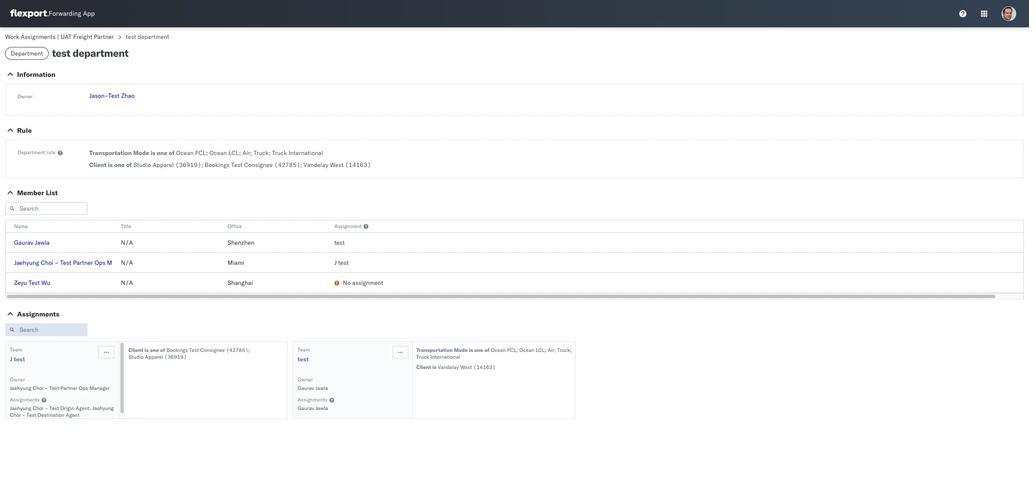 Task type: describe. For each thing, give the bounding box(es) containing it.
1 horizontal spatial department
[[138, 33, 169, 41]]

manager inside owner jaehyung choi - test partner ops manager
[[90, 385, 110, 391]]

jason-test zhao link
[[89, 92, 135, 100]]

assignments left |
[[21, 33, 56, 41]]

ops inside owner jaehyung choi - test partner ops manager
[[79, 385, 88, 391]]

owner jaehyung choi - test partner ops manager
[[10, 376, 110, 391]]

department for department
[[11, 50, 43, 57]]

studio apparel (36919) ; bookings test consignee (42785) ; vandelay west (14163)
[[134, 161, 371, 169]]

forwarding app link
[[10, 9, 95, 18]]

client for client is one of bookings test consignee (42785) ; studio apparel (36919)
[[129, 347, 143, 353]]

0 vertical spatial fcl
[[195, 149, 206, 157]]

client for client is one of
[[89, 161, 106, 169]]

assignments up destination
[[10, 396, 40, 403]]

forwarding app
[[49, 10, 95, 18]]

team for j
[[10, 346, 22, 353]]

0 vertical spatial west
[[330, 161, 344, 169]]

rule
[[47, 149, 55, 156]]

partner for work assignments | uat freight partner
[[94, 33, 114, 41]]

air inside transportation mode is one of ocean fcl ; ocean lcl ; air ; truck ; truck international client is vandelay west (14163)
[[548, 347, 555, 353]]

owner down information
[[18, 93, 33, 100]]

1 horizontal spatial gaurav jawla
[[298, 405, 328, 411]]

wu
[[41, 279, 50, 287]]

0 vertical spatial studio
[[134, 161, 151, 169]]

(14163) inside transportation mode is one of ocean fcl ; ocean lcl ; air ; truck ; truck international client is vandelay west (14163)
[[474, 364, 496, 370]]

team j test
[[10, 346, 25, 363]]

bookings for of
[[167, 347, 188, 353]]

jaehyung choi - test origin agent, jaehyung choi - test destination agent
[[10, 405, 114, 418]]

forwarding
[[49, 10, 81, 18]]

Search text field
[[5, 323, 88, 336]]

destination
[[37, 412, 64, 418]]

choi inside owner jaehyung choi - test partner ops manager
[[33, 385, 43, 391]]

test inside team j test
[[14, 355, 25, 363]]

studio inside client is one of bookings test consignee (42785) ; studio apparel (36919)
[[129, 354, 144, 360]]

jawla inside owner gaurav jawla
[[316, 385, 328, 391]]

transportation mode is one of
[[89, 149, 175, 157]]

1 n/a from the top
[[121, 239, 133, 247]]

team test
[[298, 346, 310, 363]]

0 vertical spatial test department
[[126, 33, 169, 41]]

j test
[[335, 259, 349, 267]]

; inside client is one of bookings test consignee (42785) ; studio apparel (36919)
[[248, 347, 250, 353]]

one inside client is one of bookings test consignee (42785) ; studio apparel (36919)
[[150, 347, 159, 353]]

test inside owner jaehyung choi - test partner ops manager
[[49, 385, 59, 391]]

jaehyung choi - test partner ops manager
[[14, 259, 131, 267]]

rule
[[17, 126, 32, 135]]

owner gaurav jawla
[[298, 376, 328, 391]]

0 vertical spatial apparel
[[153, 161, 174, 169]]

2 vertical spatial jawla
[[316, 405, 328, 411]]

(42785) for (14163)
[[274, 161, 300, 169]]

consignee for of
[[200, 347, 225, 353]]

consignee for ;
[[244, 161, 273, 169]]

name
[[14, 223, 28, 229]]

work assignments | uat freight partner
[[5, 33, 114, 41]]

member list
[[17, 188, 58, 197]]

j test link
[[10, 355, 25, 364]]

information
[[17, 70, 56, 79]]

assignment
[[335, 223, 362, 229]]

title
[[121, 223, 131, 229]]

assignments down owner gaurav jawla
[[298, 396, 328, 403]]

(42785) for (36919)
[[226, 347, 248, 353]]

0 horizontal spatial department
[[73, 47, 128, 59]]

vandelay inside transportation mode is one of ocean fcl ; ocean lcl ; air ; truck ; truck international client is vandelay west (14163)
[[438, 364, 459, 370]]

0 vertical spatial j
[[335, 259, 337, 267]]

office
[[228, 223, 242, 229]]

transportation mode is one of ocean fcl ; ocean lcl ; air ; truck ; truck international client is vandelay west (14163)
[[417, 347, 572, 370]]

assignment
[[352, 279, 384, 287]]

mode for transportation mode is one of
[[133, 149, 149, 157]]

0 vertical spatial gaurav
[[14, 239, 33, 247]]

client is one of bookings test consignee (42785) ; studio apparel (36919)
[[129, 347, 250, 360]]



Task type: vqa. For each thing, say whether or not it's contained in the screenshot.
1st FLEX-1889466 from the bottom of the page
no



Task type: locate. For each thing, give the bounding box(es) containing it.
0 vertical spatial air
[[243, 149, 250, 157]]

team up j test link
[[10, 346, 22, 353]]

1 horizontal spatial ops
[[95, 259, 106, 267]]

assignments up search text field
[[17, 310, 59, 318]]

1 horizontal spatial international
[[431, 354, 460, 360]]

lcl inside transportation mode is one of ocean fcl ; ocean lcl ; air ; truck ; truck international client is vandelay west (14163)
[[536, 347, 545, 353]]

1 horizontal spatial air
[[548, 347, 555, 353]]

shenzhen
[[228, 239, 254, 247]]

1 vertical spatial apparel
[[145, 354, 163, 360]]

1 vertical spatial department
[[73, 47, 128, 59]]

consignee inside client is one of bookings test consignee (42785) ; studio apparel (36919)
[[200, 347, 225, 353]]

1 vertical spatial ops
[[79, 385, 88, 391]]

no
[[343, 279, 351, 287]]

member
[[17, 188, 44, 197]]

1 vertical spatial partner
[[73, 259, 93, 267]]

mode inside transportation mode is one of ocean fcl ; ocean lcl ; air ; truck ; truck international client is vandelay west (14163)
[[454, 347, 468, 353]]

1 horizontal spatial transportation
[[417, 347, 453, 353]]

test inside team test
[[298, 355, 309, 363]]

2 vertical spatial partner
[[60, 385, 78, 391]]

0 horizontal spatial team
[[10, 346, 22, 353]]

0 vertical spatial jawla
[[35, 239, 50, 247]]

zeyu test wu
[[14, 279, 50, 287]]

is
[[151, 149, 156, 157], [108, 161, 113, 169], [145, 347, 149, 353], [469, 347, 473, 353], [433, 364, 437, 370]]

fcl
[[195, 149, 206, 157], [507, 347, 517, 353]]

agent,
[[76, 405, 91, 411]]

jawla
[[35, 239, 50, 247], [316, 385, 328, 391], [316, 405, 328, 411]]

1 horizontal spatial mode
[[454, 347, 468, 353]]

1 vertical spatial consignee
[[200, 347, 225, 353]]

1 horizontal spatial consignee
[[244, 161, 273, 169]]

gaurav down "test" link
[[298, 385, 314, 391]]

bookings inside client is one of bookings test consignee (42785) ; studio apparel (36919)
[[167, 347, 188, 353]]

owner for j test
[[10, 376, 25, 383]]

ops
[[95, 259, 106, 267], [79, 385, 88, 391]]

1 vertical spatial (42785)
[[226, 347, 248, 353]]

owner
[[18, 93, 33, 100], [10, 376, 25, 383], [298, 376, 313, 383]]

0 horizontal spatial consignee
[[200, 347, 225, 353]]

0 vertical spatial (42785)
[[274, 161, 300, 169]]

jaehyung
[[14, 259, 39, 267], [10, 385, 31, 391], [10, 405, 31, 411], [92, 405, 114, 411]]

ocean fcl ; ocean lcl ; air ; truck ; truck international
[[176, 149, 323, 157]]

0 horizontal spatial (42785)
[[226, 347, 248, 353]]

department rule
[[18, 149, 55, 156]]

origin
[[60, 405, 74, 411]]

manager down title
[[107, 259, 131, 267]]

1 vertical spatial vandelay
[[438, 364, 459, 370]]

1 vertical spatial west
[[461, 364, 472, 370]]

0 vertical spatial (14163)
[[345, 161, 371, 169]]

0 vertical spatial bookings
[[205, 161, 230, 169]]

1 vertical spatial mode
[[454, 347, 468, 353]]

gaurav inside owner gaurav jawla
[[298, 385, 314, 391]]

2 team from the left
[[298, 346, 310, 353]]

1 vertical spatial (14163)
[[474, 364, 496, 370]]

|
[[57, 33, 59, 41]]

0 horizontal spatial j
[[10, 355, 12, 363]]

0 vertical spatial partner
[[94, 33, 114, 41]]

international inside transportation mode is one of ocean fcl ; ocean lcl ; air ; truck ; truck international client is vandelay west (14163)
[[431, 354, 460, 360]]

j
[[335, 259, 337, 267], [10, 355, 12, 363]]

miami
[[228, 259, 244, 267]]

manager
[[107, 259, 131, 267], [90, 385, 110, 391]]

2 vertical spatial client
[[417, 364, 431, 370]]

0 vertical spatial (36919)
[[175, 161, 201, 169]]

0 vertical spatial international
[[289, 149, 323, 157]]

shanghai
[[228, 279, 253, 287]]

0 horizontal spatial air
[[243, 149, 250, 157]]

work assignments | uat freight partner link
[[5, 33, 114, 41]]

0 horizontal spatial lcl
[[229, 149, 239, 157]]

0 horizontal spatial (14163)
[[345, 161, 371, 169]]

0 vertical spatial vandelay
[[304, 161, 328, 169]]

ocean
[[176, 149, 194, 157], [210, 149, 227, 157], [491, 347, 506, 353], [520, 347, 535, 353]]

gaurav
[[14, 239, 33, 247], [298, 385, 314, 391], [298, 405, 314, 411]]

0 horizontal spatial transportation
[[89, 149, 132, 157]]

client is one of
[[89, 161, 132, 169]]

test
[[126, 33, 136, 41], [52, 47, 70, 59], [335, 239, 345, 247], [338, 259, 349, 267], [14, 355, 25, 363], [298, 355, 309, 363]]

gaurav jawla
[[14, 239, 50, 247], [298, 405, 328, 411]]

(36919) inside client is one of bookings test consignee (42785) ; studio apparel (36919)
[[164, 354, 187, 360]]

studio
[[134, 161, 151, 169], [129, 354, 144, 360]]

truck
[[254, 149, 269, 157], [272, 149, 287, 157], [557, 347, 570, 353], [417, 354, 429, 360]]

zeyu
[[14, 279, 27, 287]]

0 horizontal spatial international
[[289, 149, 323, 157]]

gaurav jawla down owner gaurav jawla
[[298, 405, 328, 411]]

3 n/a from the top
[[121, 279, 133, 287]]

(36919)
[[175, 161, 201, 169], [164, 354, 187, 360]]

owner down "test" link
[[298, 376, 313, 383]]

mode
[[133, 149, 149, 157], [454, 347, 468, 353]]

0 horizontal spatial fcl
[[195, 149, 206, 157]]

owner inside owner jaehyung choi - test partner ops manager
[[10, 376, 25, 383]]

apparel inside client is one of bookings test consignee (42785) ; studio apparel (36919)
[[145, 354, 163, 360]]

one inside transportation mode is one of ocean fcl ; ocean lcl ; air ; truck ; truck international client is vandelay west (14163)
[[475, 347, 484, 353]]

0 vertical spatial n/a
[[121, 239, 133, 247]]

1 vertical spatial lcl
[[536, 347, 545, 353]]

freight
[[73, 33, 92, 41]]

1 horizontal spatial (42785)
[[274, 161, 300, 169]]

1 horizontal spatial j
[[335, 259, 337, 267]]

team inside team j test
[[10, 346, 22, 353]]

2 vertical spatial n/a
[[121, 279, 133, 287]]

gaurav down name
[[14, 239, 33, 247]]

0 horizontal spatial west
[[330, 161, 344, 169]]

1 horizontal spatial west
[[461, 364, 472, 370]]

0 vertical spatial mode
[[133, 149, 149, 157]]

fcl inside transportation mode is one of ocean fcl ; ocean lcl ; air ; truck ; truck international client is vandelay west (14163)
[[507, 347, 517, 353]]

owner down j test link
[[10, 376, 25, 383]]

client inside transportation mode is one of ocean fcl ; ocean lcl ; air ; truck ; truck international client is vandelay west (14163)
[[417, 364, 431, 370]]

team
[[10, 346, 22, 353], [298, 346, 310, 353]]

2 n/a from the top
[[121, 259, 133, 267]]

0 horizontal spatial client
[[89, 161, 106, 169]]

1 vertical spatial air
[[548, 347, 555, 353]]

1 vertical spatial test department
[[52, 47, 128, 59]]

partner inside owner jaehyung choi - test partner ops manager
[[60, 385, 78, 391]]

1 horizontal spatial fcl
[[507, 347, 517, 353]]

1 vertical spatial client
[[129, 347, 143, 353]]

1 vertical spatial international
[[431, 354, 460, 360]]

(14163)
[[345, 161, 371, 169], [474, 364, 496, 370]]

of
[[169, 149, 175, 157], [126, 161, 132, 169], [160, 347, 165, 353], [485, 347, 490, 353]]

-
[[55, 259, 59, 267], [45, 385, 48, 391], [45, 405, 48, 411], [22, 412, 25, 418]]

partner
[[94, 33, 114, 41], [73, 259, 93, 267], [60, 385, 78, 391]]

1 vertical spatial gaurav
[[298, 385, 314, 391]]

is inside client is one of bookings test consignee (42785) ; studio apparel (36919)
[[145, 347, 149, 353]]

assignments
[[21, 33, 56, 41], [17, 310, 59, 318], [10, 396, 40, 403], [298, 396, 328, 403]]

bookings
[[205, 161, 230, 169], [167, 347, 188, 353]]

1 vertical spatial (36919)
[[164, 354, 187, 360]]

1 vertical spatial jawla
[[316, 385, 328, 391]]

;
[[206, 149, 208, 157], [239, 149, 241, 157], [250, 149, 252, 157], [269, 149, 271, 157], [201, 161, 203, 169], [300, 161, 302, 169], [248, 347, 250, 353], [517, 347, 518, 353], [545, 347, 547, 353], [555, 347, 556, 353], [570, 347, 572, 353]]

- inside owner jaehyung choi - test partner ops manager
[[45, 385, 48, 391]]

vandelay
[[304, 161, 328, 169], [438, 364, 459, 370]]

1 horizontal spatial vandelay
[[438, 364, 459, 370]]

partner for owner jaehyung choi - test partner ops manager
[[60, 385, 78, 391]]

1 vertical spatial n/a
[[121, 259, 133, 267]]

1 horizontal spatial lcl
[[536, 347, 545, 353]]

1 vertical spatial studio
[[129, 354, 144, 360]]

n/a for -
[[121, 259, 133, 267]]

air
[[243, 149, 250, 157], [548, 347, 555, 353]]

test department
[[126, 33, 169, 41], [52, 47, 128, 59]]

0 horizontal spatial bookings
[[167, 347, 188, 353]]

1 horizontal spatial bookings
[[205, 161, 230, 169]]

(42785) inside client is one of bookings test consignee (42785) ; studio apparel (36919)
[[226, 347, 248, 353]]

consignee
[[244, 161, 273, 169], [200, 347, 225, 353]]

uat
[[61, 33, 72, 41]]

team up "test" link
[[298, 346, 310, 353]]

flexport. image
[[10, 9, 49, 18]]

2 horizontal spatial client
[[417, 364, 431, 370]]

0 vertical spatial client
[[89, 161, 106, 169]]

jason-test zhao
[[89, 92, 135, 100]]

1 vertical spatial department
[[18, 149, 45, 156]]

jaehyung choi - test partner ops manager link
[[14, 259, 131, 267]]

0 vertical spatial manager
[[107, 259, 131, 267]]

of inside transportation mode is one of ocean fcl ; ocean lcl ; air ; truck ; truck international client is vandelay west (14163)
[[485, 347, 490, 353]]

0 vertical spatial department
[[11, 50, 43, 57]]

1 vertical spatial transportation
[[417, 347, 453, 353]]

test
[[108, 92, 120, 100], [231, 161, 243, 169], [60, 259, 71, 267], [29, 279, 40, 287], [189, 347, 199, 353], [49, 385, 59, 391], [49, 405, 59, 411], [26, 412, 36, 418]]

apparel
[[153, 161, 174, 169], [145, 354, 163, 360]]

list
[[46, 188, 58, 197]]

jaehyung inside owner jaehyung choi - test partner ops manager
[[10, 385, 31, 391]]

zeyu test wu link
[[14, 279, 50, 287]]

test link
[[298, 355, 309, 364]]

zhao
[[121, 92, 135, 100]]

mode for transportation mode is one of ocean fcl ; ocean lcl ; air ; truck ; truck international client is vandelay west (14163)
[[454, 347, 468, 353]]

transportation for transportation mode is one of
[[89, 149, 132, 157]]

gaurav jawla down name
[[14, 239, 50, 247]]

manager up agent,
[[90, 385, 110, 391]]

gaurav jawla link
[[14, 239, 50, 247]]

department left rule
[[18, 149, 45, 156]]

transportation
[[89, 149, 132, 157], [417, 347, 453, 353]]

app
[[83, 10, 95, 18]]

1 horizontal spatial client
[[129, 347, 143, 353]]

1 vertical spatial manager
[[90, 385, 110, 391]]

of inside client is one of bookings test consignee (42785) ; studio apparel (36919)
[[160, 347, 165, 353]]

n/a
[[121, 239, 133, 247], [121, 259, 133, 267], [121, 279, 133, 287]]

0 horizontal spatial mode
[[133, 149, 149, 157]]

1 horizontal spatial (14163)
[[474, 364, 496, 370]]

jason-
[[89, 92, 108, 100]]

department
[[11, 50, 43, 57], [18, 149, 45, 156]]

one
[[157, 149, 167, 157], [114, 161, 125, 169], [150, 347, 159, 353], [475, 347, 484, 353]]

client
[[89, 161, 106, 169], [129, 347, 143, 353], [417, 364, 431, 370]]

owner for test
[[298, 376, 313, 383]]

1 vertical spatial fcl
[[507, 347, 517, 353]]

international
[[289, 149, 323, 157], [431, 354, 460, 360]]

0 vertical spatial ops
[[95, 259, 106, 267]]

1 vertical spatial gaurav jawla
[[298, 405, 328, 411]]

transportation inside transportation mode is one of ocean fcl ; ocean lcl ; air ; truck ; truck international client is vandelay west (14163)
[[417, 347, 453, 353]]

0 horizontal spatial gaurav jawla
[[14, 239, 50, 247]]

lcl
[[229, 149, 239, 157], [536, 347, 545, 353]]

bookings for ;
[[205, 161, 230, 169]]

0 horizontal spatial vandelay
[[304, 161, 328, 169]]

0 vertical spatial lcl
[[229, 149, 239, 157]]

team for test
[[298, 346, 310, 353]]

work
[[5, 33, 19, 41]]

department for department rule
[[18, 149, 45, 156]]

test inside client is one of bookings test consignee (42785) ; studio apparel (36919)
[[189, 347, 199, 353]]

n/a for wu
[[121, 279, 133, 287]]

j inside team j test
[[10, 355, 12, 363]]

0 horizontal spatial ops
[[79, 385, 88, 391]]

west
[[330, 161, 344, 169], [461, 364, 472, 370]]

0 vertical spatial consignee
[[244, 161, 273, 169]]

1 horizontal spatial team
[[298, 346, 310, 353]]

client inside client is one of bookings test consignee (42785) ; studio apparel (36919)
[[129, 347, 143, 353]]

0 vertical spatial transportation
[[89, 149, 132, 157]]

0 vertical spatial department
[[138, 33, 169, 41]]

2 vertical spatial gaurav
[[298, 405, 314, 411]]

department
[[138, 33, 169, 41], [73, 47, 128, 59]]

owner inside owner gaurav jawla
[[298, 376, 313, 383]]

gaurav down owner gaurav jawla
[[298, 405, 314, 411]]

department down work
[[11, 50, 43, 57]]

(42785)
[[274, 161, 300, 169], [226, 347, 248, 353]]

1 vertical spatial bookings
[[167, 347, 188, 353]]

0 vertical spatial gaurav jawla
[[14, 239, 50, 247]]

Search text field
[[5, 202, 88, 215]]

1 vertical spatial j
[[10, 355, 12, 363]]

1 team from the left
[[10, 346, 22, 353]]

transportation for transportation mode is one of ocean fcl ; ocean lcl ; air ; truck ; truck international client is vandelay west (14163)
[[417, 347, 453, 353]]

choi
[[41, 259, 53, 267], [33, 385, 43, 391], [33, 405, 43, 411], [10, 412, 21, 418]]

west inside transportation mode is one of ocean fcl ; ocean lcl ; air ; truck ; truck international client is vandelay west (14163)
[[461, 364, 472, 370]]

no assignment
[[343, 279, 384, 287]]

agent
[[66, 412, 79, 418]]



